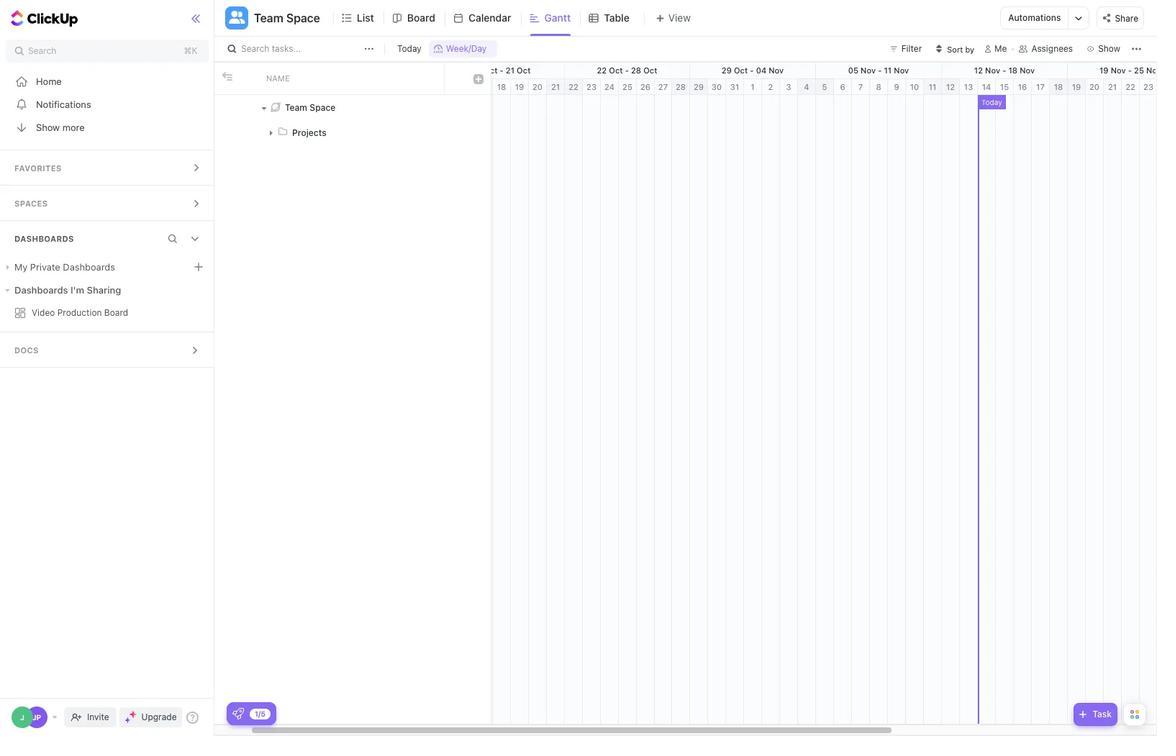 Task type: locate. For each thing, give the bounding box(es) containing it.
19 element
[[511, 79, 529, 95], [1068, 79, 1086, 95]]

1 horizontal spatial 12
[[974, 65, 983, 75]]

- up 8
[[878, 65, 882, 75]]

31
[[730, 82, 739, 91]]

18 element
[[493, 79, 511, 95], [1050, 79, 1068, 95]]

22 element left 24
[[565, 79, 583, 95]]

0 horizontal spatial 17
[[479, 82, 488, 91]]

31 element
[[726, 79, 744, 95]]

tree grid
[[214, 63, 491, 724]]

1 17 from the left
[[479, 82, 488, 91]]

10 element
[[906, 79, 924, 95]]

20 down 15 oct - 21 oct element
[[533, 82, 543, 91]]

1 horizontal spatial 28
[[676, 82, 686, 91]]

2 17 element from the left
[[1032, 79, 1050, 95]]

video
[[32, 307, 55, 318]]

1 dashboards from the top
[[14, 234, 74, 243]]

1 horizontal spatial 23 element
[[1140, 79, 1157, 95]]

team space inside button
[[254, 12, 320, 24]]

show up '19 nov - 25 nov' element
[[1098, 43, 1121, 54]]

12 right 11 element
[[946, 82, 955, 91]]

2
[[768, 82, 773, 91]]

0 horizontal spatial board
[[104, 307, 128, 318]]

1 horizontal spatial show
[[1098, 43, 1121, 54]]

29 right '28' element
[[694, 82, 704, 91]]

3 column header from the left
[[445, 63, 466, 94]]

show inside dropdown button
[[1098, 43, 1121, 54]]

21 down calendar link
[[506, 65, 515, 75]]

21 element left 24
[[547, 79, 565, 95]]

0 vertical spatial 15
[[473, 65, 482, 75]]

1 vertical spatial show
[[36, 121, 60, 133]]

0 horizontal spatial 21 element
[[547, 79, 565, 95]]

row group
[[214, 95, 491, 724]]

sparkle svg 2 image
[[125, 718, 130, 723]]

1 horizontal spatial 29
[[722, 65, 732, 75]]

7 nov from the left
[[1147, 65, 1157, 75]]

video production board link
[[0, 302, 215, 325]]

25
[[1134, 65, 1144, 75], [623, 82, 633, 91]]

1 horizontal spatial board
[[407, 12, 435, 24]]

30 element
[[708, 79, 726, 95]]

2 - from the left
[[625, 65, 629, 75]]

2 23 element from the left
[[1140, 79, 1157, 95]]

23
[[587, 82, 597, 91], [1144, 82, 1154, 91]]

1 20 from the left
[[533, 82, 543, 91]]

dashboards i'm sharing
[[14, 284, 121, 296]]

19 nov - 25 nov
[[1100, 65, 1157, 75]]

nov
[[769, 65, 784, 75], [861, 65, 876, 75], [894, 65, 909, 75], [985, 65, 1000, 75], [1020, 65, 1035, 75], [1111, 65, 1126, 75], [1147, 65, 1157, 75]]

0 vertical spatial dashboards
[[14, 234, 74, 243]]

0 vertical spatial 28
[[631, 65, 641, 75]]

24
[[605, 82, 615, 91]]

1 horizontal spatial 20
[[1090, 82, 1100, 91]]

- for 21
[[500, 65, 504, 75]]

22
[[597, 65, 607, 75], [569, 82, 579, 91], [1126, 82, 1136, 91]]

1 horizontal spatial 22 element
[[1122, 79, 1140, 95]]

team space - 0.00% row
[[214, 95, 491, 120]]

1 horizontal spatial 17
[[1036, 82, 1045, 91]]

17 right 16 element
[[1036, 82, 1045, 91]]

22 for 1st 22 element from the right
[[1126, 82, 1136, 91]]

0 vertical spatial today
[[397, 43, 422, 54]]

me
[[995, 43, 1007, 54]]

1 vertical spatial today
[[982, 98, 1002, 107]]

0 horizontal spatial 22
[[569, 82, 579, 91]]

1 vertical spatial 29
[[694, 82, 704, 91]]

1 horizontal spatial 22
[[597, 65, 607, 75]]

15
[[473, 65, 482, 75], [1000, 82, 1009, 91]]

search up home
[[28, 45, 56, 56]]

1 horizontal spatial team
[[285, 102, 307, 113]]

0 vertical spatial 11
[[884, 65, 892, 75]]

17 for 1st the 17 element from left
[[479, 82, 488, 91]]

0 horizontal spatial 22 element
[[565, 79, 583, 95]]

17 element
[[475, 79, 493, 95], [1032, 79, 1050, 95]]

list
[[357, 12, 374, 24]]

2 23 from the left
[[1144, 82, 1154, 91]]

gantt link
[[544, 0, 577, 36]]

14 element
[[978, 79, 996, 95]]

1 vertical spatial 28
[[676, 82, 686, 91]]

17 down 15 oct - 21 oct at the left
[[479, 82, 488, 91]]

team space up tasks...
[[254, 12, 320, 24]]

team space cell
[[258, 95, 445, 120]]

21 element down '19 nov - 25 nov' element
[[1104, 79, 1122, 95]]

- down share
[[1128, 65, 1132, 75]]

favorites button
[[0, 150, 215, 185]]

filter
[[902, 43, 922, 54]]

20 element down '19 nov - 25 nov' element
[[1086, 79, 1104, 95]]

1 horizontal spatial 21 element
[[1104, 79, 1122, 95]]

today inside button
[[397, 43, 422, 54]]

1 - from the left
[[500, 65, 504, 75]]

0 horizontal spatial 23
[[587, 82, 597, 91]]

team up projects on the top of the page
[[285, 102, 307, 113]]

show button
[[1083, 40, 1125, 58]]

0 horizontal spatial 12
[[946, 82, 955, 91]]

0 horizontal spatial 29
[[694, 82, 704, 91]]

22 up 24
[[597, 65, 607, 75]]

21 down '19 nov - 25 nov' element
[[1108, 82, 1117, 91]]

- down calendar link
[[500, 65, 504, 75]]

team inside button
[[254, 12, 283, 24]]

20 element down 15 oct - 21 oct element
[[529, 79, 547, 95]]

18 down 15 oct - 21 oct element
[[497, 82, 506, 91]]

11 down filter dropdown button
[[884, 65, 892, 75]]

0 horizontal spatial 19 element
[[511, 79, 529, 95]]

0 horizontal spatial 11
[[884, 65, 892, 75]]

2 oct from the left
[[517, 65, 531, 75]]

0 vertical spatial 12
[[974, 65, 983, 75]]

show
[[1098, 43, 1121, 54], [36, 121, 60, 133]]

 image
[[222, 71, 232, 81]]

21
[[506, 65, 515, 75], [551, 82, 560, 91], [1108, 82, 1117, 91]]

1 vertical spatial 12
[[946, 82, 955, 91]]

board
[[407, 12, 435, 24], [104, 307, 128, 318]]

19 nov - 25 nov element
[[1068, 63, 1157, 78]]

29 element
[[690, 79, 708, 95]]

0 vertical spatial 29
[[722, 65, 732, 75]]

 image
[[474, 74, 484, 84]]

0 vertical spatial 25
[[1134, 65, 1144, 75]]

1 horizontal spatial 17 element
[[1032, 79, 1050, 95]]

0 vertical spatial team
[[254, 12, 283, 24]]

1 vertical spatial board
[[104, 307, 128, 318]]

- left 04
[[750, 65, 754, 75]]

1 oct from the left
[[484, 65, 498, 75]]

21 element
[[547, 79, 565, 95], [1104, 79, 1122, 95]]

17
[[479, 82, 488, 91], [1036, 82, 1045, 91]]

show more
[[36, 121, 85, 133]]

1 vertical spatial team space
[[285, 102, 336, 113]]

space
[[286, 12, 320, 24], [310, 102, 336, 113]]

18 element right 16 element
[[1050, 79, 1068, 95]]

12 element
[[942, 79, 960, 95]]

25 down share
[[1134, 65, 1144, 75]]

2 horizontal spatial 22
[[1126, 82, 1136, 91]]

5 oct from the left
[[734, 65, 748, 75]]

22 element down the 19 nov - 25 nov
[[1122, 79, 1140, 95]]

1 horizontal spatial today
[[982, 98, 1002, 107]]

20 down '19 nov - 25 nov' element
[[1090, 82, 1100, 91]]

6 - from the left
[[1128, 65, 1132, 75]]

1 19 element from the left
[[511, 79, 529, 95]]

1 vertical spatial 25
[[623, 82, 633, 91]]

2 horizontal spatial 18
[[1054, 82, 1063, 91]]

15 down calendar
[[473, 65, 482, 75]]

dashboards up private
[[14, 234, 74, 243]]

1 23 from the left
[[587, 82, 597, 91]]

sharing
[[87, 284, 121, 296]]

22 left 24
[[569, 82, 579, 91]]

search inside sidebar navigation
[[28, 45, 56, 56]]

0 horizontal spatial 17 element
[[475, 79, 493, 95]]

23 for 2nd 23 element from the right
[[587, 82, 597, 91]]

11 right the 10 element
[[929, 82, 937, 91]]

05 nov - 11 nov
[[848, 65, 909, 75]]

- up 25 element
[[625, 65, 629, 75]]

1 horizontal spatial 15
[[1000, 82, 1009, 91]]

1 horizontal spatial 23
[[1144, 82, 1154, 91]]

1 horizontal spatial 20 element
[[1086, 79, 1104, 95]]

21 left 24
[[551, 82, 560, 91]]

18 up 15 element
[[1009, 65, 1018, 75]]

name
[[266, 73, 290, 83]]

23 element down the 19 nov - 25 nov
[[1140, 79, 1157, 95]]

1 23 element from the left
[[583, 79, 601, 95]]

20
[[533, 82, 543, 91], [1090, 82, 1100, 91]]

3 nov from the left
[[894, 65, 909, 75]]

team up search tasks...
[[254, 12, 283, 24]]

automations
[[1009, 12, 1061, 23]]

20 element
[[529, 79, 547, 95], [1086, 79, 1104, 95]]

- for 25
[[1128, 65, 1132, 75]]

0 vertical spatial show
[[1098, 43, 1121, 54]]

jp
[[32, 713, 41, 722]]

1 vertical spatial 15
[[1000, 82, 1009, 91]]

25 element
[[619, 79, 637, 95]]

0 horizontal spatial 20 element
[[529, 79, 547, 95]]

12 nov - 18 nov
[[974, 65, 1035, 75]]

sidebar navigation
[[0, 0, 217, 736]]

1
[[751, 82, 755, 91]]

19 element down 15 oct - 21 oct element
[[511, 79, 529, 95]]

tree grid containing team space
[[214, 63, 491, 724]]

home link
[[0, 70, 215, 93]]

0 horizontal spatial 18 element
[[493, 79, 511, 95]]

today down board link
[[397, 43, 422, 54]]

assignees
[[1032, 43, 1073, 54]]

0 horizontal spatial 23 element
[[583, 79, 601, 95]]

1/5
[[255, 709, 266, 718]]

sparkle svg 1 image
[[129, 711, 136, 718]]

28 right '27' element
[[676, 82, 686, 91]]

row group containing team space
[[214, 95, 491, 724]]

show for show
[[1098, 43, 1121, 54]]

5 - from the left
[[1003, 65, 1006, 75]]

name column header
[[258, 63, 445, 94]]

1 horizontal spatial 19
[[1072, 82, 1081, 91]]

23 left 24
[[587, 82, 597, 91]]

7
[[858, 82, 863, 91]]

docs
[[14, 345, 39, 355]]

18
[[1009, 65, 1018, 75], [497, 82, 506, 91], [1054, 82, 1063, 91]]

column header
[[214, 63, 236, 94], [236, 63, 258, 94], [445, 63, 466, 94], [466, 63, 491, 94]]

11 inside 'element'
[[884, 65, 892, 75]]

04
[[756, 65, 767, 75]]

1 horizontal spatial search
[[241, 43, 269, 54]]

29 oct - 04 nov
[[722, 65, 784, 75]]

23 down the 19 nov - 25 nov
[[1144, 82, 1154, 91]]

space up projects on the top of the page
[[310, 102, 336, 113]]

show inside sidebar navigation
[[36, 121, 60, 133]]

0 horizontal spatial 15
[[473, 65, 482, 75]]

assignees button
[[1013, 40, 1080, 58]]

12 nov - 18 nov element
[[942, 63, 1068, 78]]

team space
[[254, 12, 320, 24], [285, 102, 336, 113]]

0 vertical spatial space
[[286, 12, 320, 24]]

12
[[974, 65, 983, 75], [946, 82, 955, 91]]

19 down 15 oct - 21 oct element
[[515, 82, 524, 91]]

0 horizontal spatial show
[[36, 121, 60, 133]]

2 20 element from the left
[[1086, 79, 1104, 95]]

17 element right 16
[[1032, 79, 1050, 95]]

1 vertical spatial team
[[285, 102, 307, 113]]

29 for 29 oct - 04 nov
[[722, 65, 732, 75]]

10
[[910, 82, 919, 91]]

19 down 'show' dropdown button
[[1100, 65, 1109, 75]]

25 down 22 oct - 28 oct element
[[623, 82, 633, 91]]

board up today button
[[407, 12, 435, 24]]

search left tasks...
[[241, 43, 269, 54]]

1 vertical spatial 11
[[929, 82, 937, 91]]

today down 14 element
[[982, 98, 1002, 107]]

dashboards up 'video'
[[14, 284, 68, 296]]

23 for second 23 element
[[1144, 82, 1154, 91]]

1 horizontal spatial 19 element
[[1068, 79, 1086, 95]]

1 horizontal spatial 11
[[929, 82, 937, 91]]

board link
[[407, 0, 441, 36]]

dashboards
[[14, 234, 74, 243], [14, 284, 68, 296]]

12 up 14
[[974, 65, 983, 75]]

0 horizontal spatial team
[[254, 12, 283, 24]]

1 horizontal spatial 25
[[1134, 65, 1144, 75]]

3 oct from the left
[[609, 65, 623, 75]]

23 element
[[583, 79, 601, 95], [1140, 79, 1157, 95]]

0 horizontal spatial search
[[28, 45, 56, 56]]

space up 'search tasks...' text field
[[286, 12, 320, 24]]

2 21 element from the left
[[1104, 79, 1122, 95]]

0 horizontal spatial 21
[[506, 65, 515, 75]]

more
[[62, 121, 85, 133]]

4 - from the left
[[878, 65, 882, 75]]

1 vertical spatial dashboards
[[14, 284, 68, 296]]

22 element
[[565, 79, 583, 95], [1122, 79, 1140, 95]]

- up 15 element
[[1003, 65, 1006, 75]]

0 horizontal spatial 20
[[533, 82, 543, 91]]

29
[[722, 65, 732, 75], [694, 82, 704, 91]]

19 element down '19 nov - 25 nov' element
[[1068, 79, 1086, 95]]

- inside 'element'
[[878, 65, 882, 75]]

4 column header from the left
[[466, 63, 491, 94]]

search for search
[[28, 45, 56, 56]]

team space up projects on the top of the page
[[285, 102, 336, 113]]

2 dashboards from the top
[[14, 284, 68, 296]]

private
[[30, 261, 60, 273]]

onboarding checklist button image
[[232, 708, 244, 720]]

0 horizontal spatial 28
[[631, 65, 641, 75]]

show for show more
[[36, 121, 60, 133]]

0 vertical spatial team space
[[254, 12, 320, 24]]

sort by button
[[931, 40, 979, 58]]

12 for 12
[[946, 82, 955, 91]]

23 element left 24
[[583, 79, 601, 95]]

1 vertical spatial space
[[310, 102, 336, 113]]

show left more at top
[[36, 121, 60, 133]]

table link
[[604, 0, 635, 36]]

3 - from the left
[[750, 65, 754, 75]]

i'm
[[71, 284, 84, 296]]

26
[[641, 82, 651, 91]]

28 up 25 element
[[631, 65, 641, 75]]

1 horizontal spatial 18 element
[[1050, 79, 1068, 95]]

2 17 from the left
[[1036, 82, 1045, 91]]

17 element down 15 oct - 21 oct at the left
[[475, 79, 493, 95]]

board down "sharing"
[[104, 307, 128, 318]]

15 down 12 nov - 18 nov element
[[1000, 82, 1009, 91]]

19
[[1100, 65, 1109, 75], [515, 82, 524, 91], [1072, 82, 1081, 91]]

2 nov from the left
[[861, 65, 876, 75]]

-
[[500, 65, 504, 75], [625, 65, 629, 75], [750, 65, 754, 75], [878, 65, 882, 75], [1003, 65, 1006, 75], [1128, 65, 1132, 75]]

18 element down 15 oct - 21 oct element
[[493, 79, 511, 95]]

favorites
[[14, 163, 62, 173]]

0 horizontal spatial today
[[397, 43, 422, 54]]

29 up the 31
[[722, 65, 732, 75]]

05
[[848, 65, 859, 75]]

22 down the 19 nov - 25 nov
[[1126, 82, 1136, 91]]

spaces
[[14, 199, 48, 208]]

18 right 16 element
[[1054, 82, 1063, 91]]

19 down '19 nov - 25 nov' element
[[1072, 82, 1081, 91]]



Task type: describe. For each thing, give the bounding box(es) containing it.
24 element
[[601, 79, 619, 95]]

0 horizontal spatial 25
[[623, 82, 633, 91]]

- for 11
[[878, 65, 882, 75]]

calendar
[[469, 12, 511, 24]]

space inside cell
[[310, 102, 336, 113]]

17 for second the 17 element from the left
[[1036, 82, 1045, 91]]

projects cell
[[258, 120, 445, 145]]

list link
[[357, 0, 380, 36]]

board inside sidebar navigation
[[104, 307, 128, 318]]

task
[[1093, 709, 1112, 720]]

- for 18
[[1003, 65, 1006, 75]]

projects - 0.00% row
[[214, 120, 491, 145]]

production
[[57, 307, 102, 318]]

filter button
[[884, 40, 928, 58]]

13 element
[[960, 79, 978, 95]]

onboarding checklist button element
[[232, 708, 244, 720]]

⌘k
[[184, 45, 198, 56]]

name row
[[214, 63, 491, 95]]

9
[[894, 82, 899, 91]]

- for 04
[[750, 65, 754, 75]]

5 nov from the left
[[1020, 65, 1035, 75]]

2 18 element from the left
[[1050, 79, 1068, 95]]

22 oct - 28 oct element
[[565, 63, 690, 78]]

invite
[[87, 712, 109, 723]]

tasks...
[[272, 43, 301, 54]]

dashboards for dashboards i'm sharing
[[14, 284, 68, 296]]

gantt
[[544, 12, 571, 24]]

user group image
[[229, 11, 245, 24]]

29 for 29
[[694, 82, 704, 91]]

2 22 element from the left
[[1122, 79, 1140, 95]]

1 21 element from the left
[[547, 79, 565, 95]]

me button
[[979, 40, 1013, 58]]

table
[[604, 12, 630, 24]]

j
[[20, 713, 24, 722]]

27
[[658, 82, 668, 91]]

notifications
[[36, 98, 91, 110]]

15 oct - 21 oct element
[[439, 63, 565, 78]]

oct for 15
[[484, 65, 498, 75]]

- for 28
[[625, 65, 629, 75]]

15 oct - 21 oct
[[473, 65, 531, 75]]

15 for 15 oct - 21 oct
[[473, 65, 482, 75]]

upgrade link
[[119, 707, 182, 728]]

dashboards for dashboards
[[14, 234, 74, 243]]

05 nov - 11 nov element
[[816, 63, 942, 78]]

sort by
[[947, 44, 975, 54]]

1 horizontal spatial 21
[[551, 82, 560, 91]]

view
[[668, 12, 691, 24]]

upgrade
[[141, 712, 177, 723]]

oct for 29
[[734, 65, 748, 75]]

15 element
[[996, 79, 1014, 95]]

2 20 from the left
[[1090, 82, 1100, 91]]

team inside cell
[[285, 102, 307, 113]]

video production board
[[32, 307, 128, 318]]

15 for 15
[[1000, 82, 1009, 91]]

2 19 element from the left
[[1068, 79, 1086, 95]]

1 17 element from the left
[[475, 79, 493, 95]]

22 for 22 oct - 28 oct
[[597, 65, 607, 75]]

1 22 element from the left
[[565, 79, 583, 95]]

space inside button
[[286, 12, 320, 24]]

notifications link
[[0, 93, 215, 116]]

my private dashboards
[[14, 261, 115, 273]]

28 inside 22 oct - 28 oct element
[[631, 65, 641, 75]]

search tasks...
[[241, 43, 301, 54]]

6
[[840, 82, 845, 91]]

12 for 12 nov - 18 nov
[[974, 65, 983, 75]]

16 element
[[1014, 79, 1032, 95]]

28 element
[[672, 79, 690, 95]]

projects
[[292, 127, 327, 138]]

26 element
[[637, 79, 655, 95]]

automations button
[[1001, 7, 1068, 29]]

1 horizontal spatial 18
[[1009, 65, 1018, 75]]

dashboards
[[63, 261, 115, 273]]

27 element
[[655, 79, 672, 95]]

 image inside name row
[[222, 71, 232, 81]]

share button
[[1097, 6, 1144, 30]]

8
[[876, 82, 881, 91]]

2 column header from the left
[[236, 63, 258, 94]]

team space button
[[248, 2, 320, 34]]

3
[[786, 82, 791, 91]]

22 for 2nd 22 element from the right
[[569, 82, 579, 91]]

4 oct from the left
[[644, 65, 657, 75]]

1 20 element from the left
[[529, 79, 547, 95]]

2 horizontal spatial 19
[[1100, 65, 1109, 75]]

view button
[[644, 9, 695, 27]]

13
[[964, 82, 973, 91]]

30
[[712, 82, 722, 91]]

22 oct - 28 oct
[[597, 65, 657, 75]]

14
[[982, 82, 991, 91]]

11 element
[[924, 79, 942, 95]]

5
[[822, 82, 827, 91]]

home
[[36, 75, 62, 87]]

16
[[1018, 82, 1027, 91]]

team space inside cell
[[285, 102, 336, 113]]

by
[[965, 44, 975, 54]]

share
[[1115, 13, 1139, 23]]

1 18 element from the left
[[493, 79, 511, 95]]

4
[[804, 82, 809, 91]]

sort
[[947, 44, 963, 54]]

29 oct - 04 nov element
[[690, 63, 816, 78]]

oct for 22
[[609, 65, 623, 75]]

today button
[[393, 40, 426, 58]]

1 nov from the left
[[769, 65, 784, 75]]

my
[[14, 261, 28, 273]]

 image inside name row
[[474, 74, 484, 84]]

28 inside '28' element
[[676, 82, 686, 91]]

calendar link
[[469, 0, 517, 36]]

6 nov from the left
[[1111, 65, 1126, 75]]

0 horizontal spatial 19
[[515, 82, 524, 91]]

search for search tasks...
[[241, 43, 269, 54]]

2 horizontal spatial 21
[[1108, 82, 1117, 91]]

0 vertical spatial board
[[407, 12, 435, 24]]

Search tasks... text field
[[241, 39, 361, 59]]

1 column header from the left
[[214, 63, 236, 94]]

0 horizontal spatial 18
[[497, 82, 506, 91]]

4 nov from the left
[[985, 65, 1000, 75]]



Task type: vqa. For each thing, say whether or not it's contained in the screenshot.
Search in Sidebar navigation
yes



